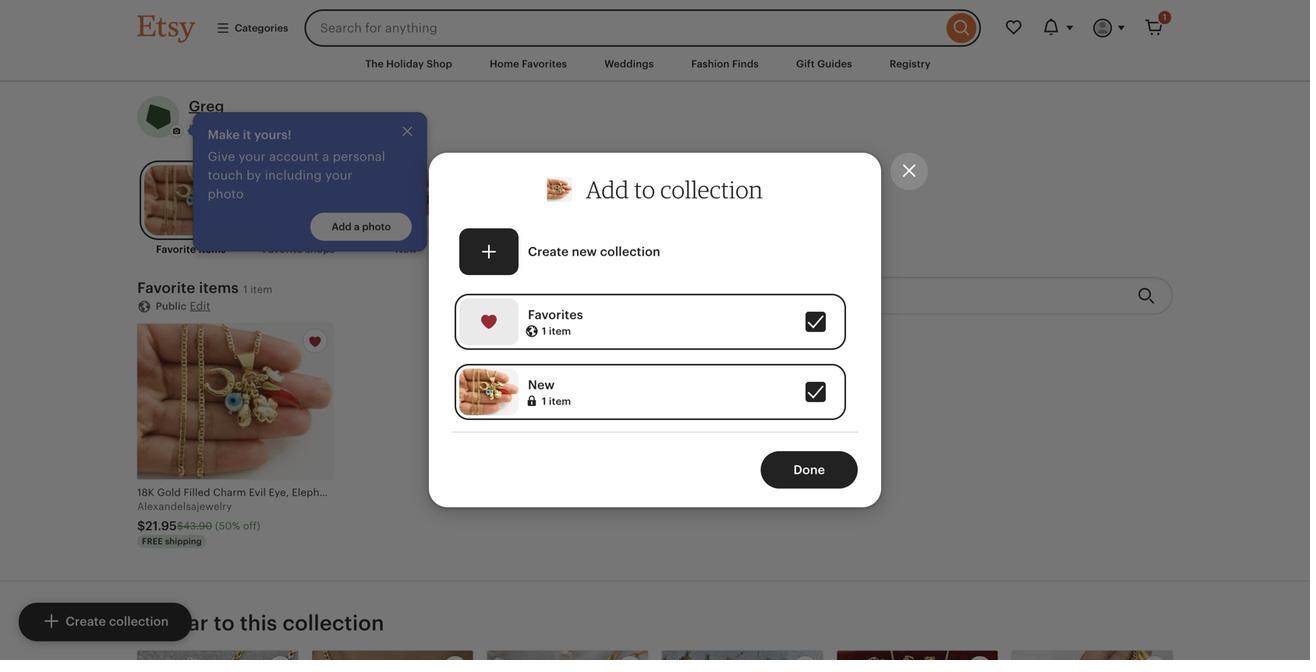 Task type: vqa. For each thing, say whether or not it's contained in the screenshot.
leftmost The $
yes



Task type: locate. For each thing, give the bounding box(es) containing it.
vintage inspired personalized gold charm necklace,gold plated and raw brass charm necklace,customizable charm necklace,personalized gifts image
[[1012, 651, 1173, 660]]

your down the personal
[[325, 169, 352, 183]]

to up multi charm necklace, 18k heart charm ancient greek coin pendant necklace, 18k gold long chain mixed metal necklace, old money jewelery gift image
[[214, 611, 235, 635]]

collection
[[660, 175, 763, 204], [600, 245, 660, 259], [283, 611, 384, 635], [109, 615, 169, 629]]

0 horizontal spatial to
[[214, 611, 235, 635]]

1 vertical spatial 1 item
[[542, 396, 571, 407]]

1 horizontal spatial photo
[[362, 221, 391, 233]]

1 horizontal spatial a
[[354, 221, 360, 233]]

items
[[199, 244, 226, 256], [199, 280, 239, 296]]

0 vertical spatial a
[[322, 150, 329, 164]]

your up by
[[239, 150, 266, 164]]

0 vertical spatial create
[[528, 245, 569, 259]]

favorite left shops
[[263, 244, 303, 256]]

new
[[395, 244, 417, 256], [528, 378, 555, 392]]

edit button
[[190, 298, 210, 314]]

$ up the free
[[137, 520, 145, 534]]

1 vertical spatial item
[[549, 326, 571, 337]]

2 1 item from the top
[[542, 396, 571, 407]]

1 horizontal spatial to
[[634, 175, 655, 204]]

0 vertical spatial item
[[250, 284, 272, 296]]

to
[[634, 175, 655, 204], [214, 611, 235, 635]]

favorite
[[156, 244, 196, 256], [263, 244, 303, 256], [137, 280, 195, 296]]

new inside "link"
[[395, 244, 417, 256]]

photo inside make it yours! give your account a personal touch by including your photo
[[208, 187, 244, 201]]

about button
[[291, 121, 322, 137]]

1 horizontal spatial new
[[528, 378, 555, 392]]

add inside dialog
[[586, 175, 629, 204]]

new link
[[352, 158, 460, 266]]

create inside create new collection button
[[528, 245, 569, 259]]

1 horizontal spatial your
[[325, 169, 352, 183]]

1 vertical spatial items
[[199, 280, 239, 296]]

photo inside 'button'
[[362, 221, 391, 233]]

new down favorites
[[528, 378, 555, 392]]

1 vertical spatial photo
[[362, 221, 391, 233]]

1 horizontal spatial create
[[528, 245, 569, 259]]

$ up shipping
[[177, 521, 183, 532]]

new down add a photo 'button'
[[395, 244, 417, 256]]

your
[[239, 150, 266, 164], [325, 169, 352, 183]]

1 item for new
[[542, 396, 571, 407]]

favorite for favorite items 1 item
[[137, 280, 195, 296]]

add up shops
[[332, 221, 352, 233]]

greg
[[189, 98, 224, 115]]

public
[[156, 300, 187, 312]]

add to collection
[[586, 175, 763, 204]]

0 horizontal spatial a
[[322, 150, 329, 164]]

menu bar
[[109, 47, 1201, 82]]

photo
[[208, 187, 244, 201], [362, 221, 391, 233]]

1 vertical spatial add
[[332, 221, 352, 233]]

favorites
[[528, 308, 583, 322]]

favorite items link
[[137, 158, 245, 266]]

gold carabiner necklace, chunky gold chain with red drop, gold pearl lock necklace, dainty jewellery, made in greece jewelry image
[[487, 651, 648, 660]]

new inside add to collection dialog
[[528, 378, 555, 392]]

off)
[[243, 521, 260, 532]]

add
[[586, 175, 629, 204], [332, 221, 352, 233]]

0 vertical spatial add
[[586, 175, 629, 204]]

0 vertical spatial your
[[239, 150, 266, 164]]

1
[[332, 218, 335, 228], [243, 284, 248, 296], [542, 326, 546, 337], [542, 396, 546, 407]]

item
[[250, 284, 272, 296], [549, 326, 571, 337], [549, 396, 571, 407]]

favorite up public
[[137, 280, 195, 296]]

0 horizontal spatial new
[[395, 244, 417, 256]]

photo down the personal
[[362, 221, 391, 233]]

2 vertical spatial item
[[549, 396, 571, 407]]

1 vertical spatial create
[[66, 615, 106, 629]]

items up edit
[[199, 280, 239, 296]]

add for add to collection
[[586, 175, 629, 204]]

favorite up the favorite items 1 item
[[156, 244, 196, 256]]

add inside 'button'
[[332, 221, 352, 233]]

1 vertical spatial to
[[214, 611, 235, 635]]

items inside favorite items link
[[199, 244, 226, 256]]

add a photo button
[[311, 213, 412, 241]]

banner
[[109, 0, 1201, 47]]

including
[[265, 169, 322, 183]]

add right an image of the listing you can save
[[586, 175, 629, 204]]

similar
[[137, 611, 208, 635]]

this
[[240, 611, 277, 635]]

charm necklace, pick a charm, charms, pendants, lockets, you choose charm, gold tone metal box chain, hearts, bird, shamrock image
[[837, 651, 998, 660]]

multi charm necklace, 18k heart charm ancient greek coin pendant necklace, 18k gold long chain mixed metal necklace, old money jewelery gift image
[[137, 651, 298, 660]]

yours!
[[254, 128, 292, 142]]

items up the favorite items 1 item
[[199, 244, 226, 256]]

account
[[269, 150, 319, 164]]

1 horizontal spatial add
[[586, 175, 629, 204]]

21.95
[[145, 520, 177, 534]]

None search field
[[305, 9, 981, 47]]

1 vertical spatial a
[[354, 221, 360, 233]]

create for create new collection
[[528, 245, 569, 259]]

1 1 item from the top
[[542, 326, 571, 337]]

0 horizontal spatial your
[[239, 150, 266, 164]]

photo down touch
[[208, 187, 244, 201]]

0 horizontal spatial add
[[332, 221, 352, 233]]

0 vertical spatial items
[[199, 244, 226, 256]]

0 vertical spatial to
[[634, 175, 655, 204]]

0 horizontal spatial create
[[66, 615, 106, 629]]

item for favorites
[[549, 326, 571, 337]]

lovely french vintage stylish style golden charms metals crystals 22 inch adjustable necklaces image
[[662, 651, 823, 660]]

create
[[528, 245, 569, 259], [66, 615, 106, 629]]

shops
[[305, 244, 335, 256]]

to for add
[[634, 175, 655, 204]]

create inside create collection button
[[66, 615, 106, 629]]

1 inside the favorite items 1 item
[[243, 284, 248, 296]]

to up create new collection button
[[634, 175, 655, 204]]

item inside the favorite items 1 item
[[250, 284, 272, 296]]

a
[[322, 150, 329, 164], [354, 221, 360, 233]]

0 vertical spatial 1 item
[[542, 326, 571, 337]]

0 horizontal spatial photo
[[208, 187, 244, 201]]

$
[[137, 520, 145, 534], [177, 521, 183, 532]]

1 vertical spatial new
[[528, 378, 555, 392]]

0 vertical spatial new
[[395, 244, 417, 256]]

to inside dialog
[[634, 175, 655, 204]]

0 vertical spatial photo
[[208, 187, 244, 201]]

1 item
[[542, 326, 571, 337], [542, 396, 571, 407]]



Task type: describe. For each thing, give the bounding box(es) containing it.
touch
[[208, 169, 243, 183]]

about
[[291, 123, 322, 135]]

it
[[243, 128, 251, 142]]

Search your favorites text field
[[655, 277, 1125, 315]]

create for create collection
[[66, 615, 106, 629]]

(50%
[[215, 521, 240, 532]]

free
[[142, 537, 163, 547]]

1 horizontal spatial $
[[177, 521, 183, 532]]

by
[[246, 169, 261, 183]]

favorite for favorite shops
[[263, 244, 303, 256]]

to for similar
[[214, 611, 235, 635]]

create new collection button
[[452, 221, 848, 282]]

edit
[[190, 300, 210, 312]]

items for favorite items
[[199, 244, 226, 256]]

1 vertical spatial your
[[325, 169, 352, 183]]

personal
[[333, 150, 385, 164]]

shipping
[[165, 537, 202, 547]]

greg button
[[189, 96, 224, 117]]

create new collection
[[528, 245, 660, 259]]

favorite shops
[[263, 244, 335, 256]]

18k gold filled charm evil eye, elephant, clover necklace for good luck/18k gold filled cadena de buena suerte - p107 image
[[137, 324, 333, 479]]

43.90
[[183, 521, 212, 532]]

create collection
[[66, 615, 169, 629]]

item for new
[[549, 396, 571, 407]]

alexandelsajewelry
[[137, 501, 232, 513]]

items for favorite items 1 item
[[199, 280, 239, 296]]

1 item for favorites
[[542, 326, 571, 337]]

favorite for favorite items
[[156, 244, 196, 256]]

add for add a photo
[[332, 221, 352, 233]]

a inside make it yours! give your account a personal touch by including your photo
[[322, 150, 329, 164]]

an image of the listing you can save image
[[547, 177, 572, 202]]

give
[[208, 150, 235, 164]]

0 horizontal spatial $
[[137, 520, 145, 534]]

favorite items
[[156, 244, 226, 256]]

done
[[793, 463, 825, 477]]

custom charm necklace,initial letter charm necklace,pick your charms,design your own personalized story jewelry,gifts for her,birthday gift image
[[312, 651, 473, 660]]

new
[[572, 245, 597, 259]]

make
[[208, 128, 240, 142]]

alexandelsajewelry $ 21.95 $ 43.90 (50% off) free shipping
[[137, 501, 260, 547]]

add a photo
[[332, 221, 391, 233]]

a inside 'button'
[[354, 221, 360, 233]]

favorite items 1 item
[[137, 280, 272, 296]]

create collection button
[[19, 603, 192, 642]]

make it yours! give your account a personal touch by including your photo
[[208, 128, 385, 201]]

add to collection dialog
[[0, 0, 1310, 660]]

done button
[[761, 452, 858, 489]]

similar to this collection
[[137, 611, 384, 635]]



